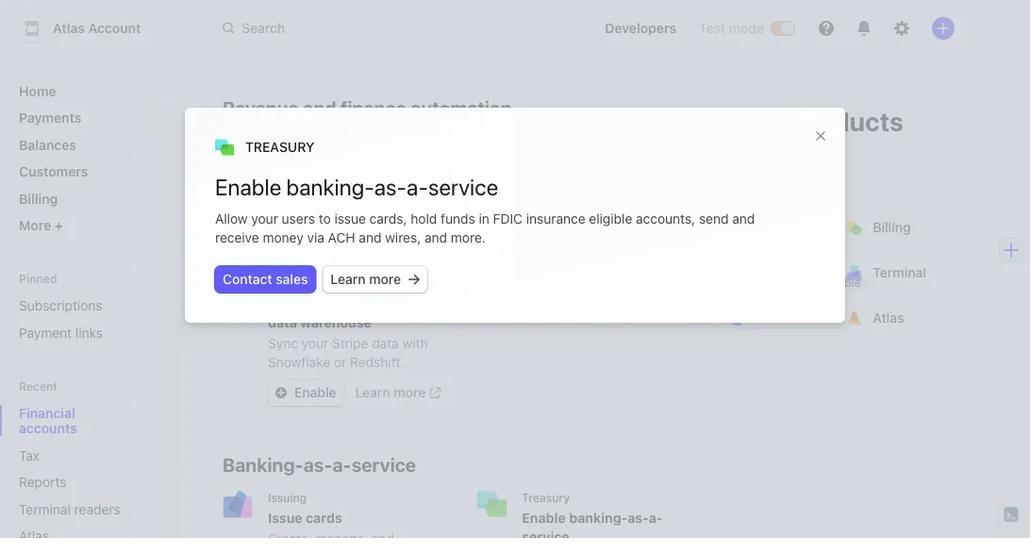 Task type: vqa. For each thing, say whether or not it's contained in the screenshot.
the top as-
yes



Task type: locate. For each thing, give the bounding box(es) containing it.
1 horizontal spatial as-
[[374, 174, 407, 200]]

1 vertical spatial service
[[352, 453, 417, 475]]

ach
[[328, 230, 356, 245]]

0 vertical spatial billing
[[19, 191, 58, 206]]

atlas
[[53, 20, 85, 36], [874, 310, 905, 326]]

your
[[315, 174, 342, 190], [251, 211, 278, 227], [386, 296, 415, 312], [302, 336, 329, 351]]

data up redshift.
[[372, 336, 399, 351]]

data down the reports
[[386, 174, 413, 190]]

enable link down "sql"
[[268, 218, 344, 245]]

billing up terminal link
[[874, 220, 912, 235]]

custom down access
[[268, 193, 313, 209]]

stripe up queries.
[[346, 174, 382, 190]]

learn down queries.
[[356, 223, 391, 239]]

billing up the more
[[19, 191, 58, 206]]

1 vertical spatial terminal
[[19, 501, 71, 517]]

hold
[[411, 211, 437, 227]]

or
[[334, 355, 347, 370]]

0 horizontal spatial banking-
[[287, 174, 374, 200]]

products
[[793, 105, 904, 136]]

cards
[[306, 510, 343, 526]]

as- inside the treasury enable banking-as-a- service
[[628, 510, 649, 526]]

create
[[268, 153, 312, 169]]

terminal inside recent element
[[19, 501, 71, 517]]

svg image for sync your stripe data with snowflake or redshift.
[[276, 387, 287, 398]]

0 horizontal spatial payments
[[19, 110, 82, 126]]

learn
[[356, 223, 391, 239], [610, 223, 645, 239], [331, 271, 366, 287], [356, 385, 391, 400]]

a-
[[407, 174, 429, 200], [333, 453, 352, 475], [649, 510, 663, 526]]

service inside the treasury enable banking-as-a- service
[[522, 529, 570, 538]]

0 horizontal spatial tax
[[19, 448, 40, 463]]

revenue up automate
[[522, 134, 569, 147]]

issuing issue cards
[[268, 491, 343, 526]]

revenue inside revenue recognition automate accounting
[[522, 134, 569, 147]]

in
[[479, 211, 490, 227]]

1 horizontal spatial payments
[[758, 220, 819, 235]]

svg image for access your stripe data with custom sql queries.
[[276, 226, 287, 237]]

0 vertical spatial to
[[319, 211, 331, 227]]

1 vertical spatial data
[[268, 315, 297, 330]]

data
[[268, 277, 294, 290]]

available
[[814, 276, 862, 289]]

tax
[[758, 310, 779, 326], [19, 448, 40, 463]]

enable inside enable button
[[549, 223, 591, 239]]

1 horizontal spatial svg image
[[409, 274, 420, 285]]

financial accounts
[[19, 405, 77, 436]]

issue
[[335, 211, 366, 227]]

sql
[[317, 193, 343, 209]]

2 vertical spatial service
[[522, 529, 570, 538]]

banking-
[[223, 453, 304, 475]]

billing
[[19, 191, 58, 206], [874, 220, 912, 235]]

pinned
[[19, 272, 57, 285]]

to down "sql"
[[319, 211, 331, 227]]

1 vertical spatial tax
[[19, 448, 40, 463]]

enable link
[[268, 218, 344, 245], [268, 380, 344, 406]]

home
[[19, 83, 56, 99]]

1 horizontal spatial treasury
[[522, 491, 570, 504]]

svg image left via
[[276, 226, 287, 237]]

billing link
[[11, 183, 170, 214], [836, 205, 955, 250]]

stripe up warehouse
[[326, 296, 366, 312]]

more
[[394, 223, 426, 239], [648, 223, 680, 239], [369, 271, 401, 287], [394, 385, 426, 400]]

atlas link
[[836, 296, 955, 341]]

0 vertical spatial svg image
[[276, 226, 287, 237]]

with up redshift.
[[403, 336, 428, 351]]

financial accounts link
[[11, 397, 144, 444]]

0 vertical spatial a-
[[407, 174, 429, 200]]

banking- inside the treasury enable banking-as-a- service
[[570, 510, 628, 526]]

1 horizontal spatial service
[[429, 174, 499, 200]]

0 horizontal spatial revenue
[[223, 96, 299, 118]]

0 vertical spatial terminal
[[874, 265, 927, 280]]

1 vertical spatial treasury
[[522, 491, 570, 504]]

treasury for treasury
[[245, 139, 315, 155]]

data
[[386, 174, 413, 190], [268, 315, 297, 330], [372, 336, 399, 351]]

tax up reports
[[19, 448, 40, 463]]

1 vertical spatial stripe
[[326, 296, 366, 312]]

payments up upgrade available link
[[758, 220, 819, 235]]

svg image
[[276, 30, 287, 42], [409, 274, 420, 285]]

0 vertical spatial payments
[[19, 110, 82, 126]]

custom up "enable banking-as-a-service" on the left
[[315, 153, 364, 169]]

0 vertical spatial enable link
[[268, 218, 344, 245]]

payment
[[19, 325, 72, 340]]

0 horizontal spatial svg image
[[276, 30, 287, 42]]

2 vertical spatial data
[[372, 336, 399, 351]]

terminal up atlas link
[[874, 265, 927, 280]]

2 vertical spatial stripe
[[332, 336, 369, 351]]

0 vertical spatial service
[[429, 174, 499, 200]]

learn more
[[356, 223, 426, 239], [610, 223, 680, 239], [331, 271, 401, 287], [356, 385, 426, 400]]

0 vertical spatial treasury
[[245, 139, 315, 155]]

1 vertical spatial to
[[369, 296, 382, 312]]

1 svg image from the top
[[276, 226, 287, 237]]

treasury inside the treasury enable banking-as-a- service
[[522, 491, 570, 504]]

terminal down reports
[[19, 501, 71, 517]]

via
[[307, 230, 325, 245]]

treasury
[[245, 139, 315, 155], [522, 491, 570, 504]]

sigma create custom reports access your stripe data with custom sql queries.
[[268, 134, 442, 209]]

1 horizontal spatial revenue
[[522, 134, 569, 147]]

allow
[[215, 211, 248, 227]]

balances
[[19, 137, 76, 152]]

terminal readers
[[19, 501, 120, 517]]

more
[[19, 218, 55, 233]]

learn more link for stripe
[[356, 383, 441, 402]]

financial
[[19, 405, 75, 421]]

redshift.
[[350, 355, 405, 370]]

1 horizontal spatial billing
[[874, 220, 912, 235]]

0 horizontal spatial treasury
[[245, 139, 315, 155]]

to up warehouse
[[369, 296, 382, 312]]

learn more link left the send
[[610, 222, 695, 241]]

test
[[700, 20, 726, 36]]

atlas for atlas
[[874, 310, 905, 326]]

recognition
[[572, 134, 637, 147]]

1 vertical spatial custom
[[268, 193, 313, 209]]

learn more link for accounting
[[610, 222, 695, 241]]

0 vertical spatial stripe
[[346, 174, 382, 190]]

2 svg image from the top
[[276, 387, 287, 398]]

stripe
[[346, 174, 382, 190], [326, 296, 366, 312], [332, 336, 369, 351]]

2 horizontal spatial a-
[[649, 510, 663, 526]]

1 vertical spatial as-
[[304, 453, 333, 475]]

0 horizontal spatial as-
[[304, 453, 333, 475]]

treasury enable banking-as-a- service
[[522, 491, 663, 538]]

terminal link
[[836, 250, 955, 296]]

payments up balances
[[19, 110, 82, 126]]

0 vertical spatial revenue
[[223, 96, 299, 118]]

atlas inside button
[[53, 20, 85, 36]]

0 vertical spatial atlas
[[53, 20, 85, 36]]

Search search field
[[211, 11, 575, 46]]

stripe up or
[[332, 336, 369, 351]]

more down wires,
[[369, 271, 401, 287]]

0 horizontal spatial atlas
[[53, 20, 85, 36]]

0 vertical spatial banking-
[[287, 174, 374, 200]]

tax link down accounts
[[11, 440, 144, 471]]

your up money
[[251, 211, 278, 227]]

and down the cards,
[[359, 230, 382, 245]]

1 vertical spatial banking-
[[570, 510, 628, 526]]

atlas down terminal link
[[874, 310, 905, 326]]

0 horizontal spatial billing
[[19, 191, 58, 206]]

pinned element
[[11, 290, 170, 348]]

tax link down upgrade
[[720, 296, 840, 341]]

0 vertical spatial with
[[416, 174, 442, 190]]

enable banking-as-a-service
[[215, 174, 499, 200]]

enable link down snowflake at bottom
[[268, 380, 344, 406]]

account
[[88, 20, 141, 36]]

2 enable link from the top
[[268, 380, 344, 406]]

eligible
[[589, 211, 633, 227]]

users
[[282, 211, 315, 227]]

payments link up balances
[[11, 102, 170, 133]]

revenue up sigma
[[223, 96, 299, 118]]

1 vertical spatial with
[[403, 336, 428, 351]]

tax down upgrade
[[758, 310, 779, 326]]

0 vertical spatial data
[[386, 174, 413, 190]]

billing link down customers
[[11, 183, 170, 214]]

0 vertical spatial tax
[[758, 310, 779, 326]]

0 vertical spatial as-
[[374, 174, 407, 200]]

sigma
[[268, 134, 302, 147]]

2 vertical spatial a-
[[649, 510, 663, 526]]

learn down ach
[[331, 271, 366, 287]]

contact sales
[[223, 271, 308, 287]]

more for the learn more link associated with reports
[[394, 223, 426, 239]]

billing link up available
[[836, 205, 955, 250]]

more for stripe the learn more link
[[394, 385, 426, 400]]

2 vertical spatial as-
[[628, 510, 649, 526]]

recent element
[[0, 397, 185, 538]]

payments link up upgrade
[[720, 205, 840, 250]]

payments link
[[11, 102, 170, 133], [720, 205, 840, 250]]

custom
[[315, 153, 364, 169], [268, 193, 313, 209]]

as-
[[374, 174, 407, 200], [304, 453, 333, 475], [628, 510, 649, 526]]

your up "sql"
[[315, 174, 342, 190]]

tax inside recent element
[[19, 448, 40, 463]]

atlas left account
[[53, 20, 85, 36]]

upgrade available link
[[720, 243, 867, 296]]

data up "sync"
[[268, 315, 297, 330]]

svg image
[[276, 226, 287, 237], [276, 387, 287, 398]]

0 vertical spatial payments link
[[11, 102, 170, 133]]

terminal for terminal
[[874, 265, 927, 280]]

payments
[[19, 110, 82, 126], [758, 220, 819, 235]]

recent
[[19, 379, 58, 393]]

1 horizontal spatial to
[[369, 296, 382, 312]]

1 vertical spatial svg image
[[409, 274, 420, 285]]

links
[[75, 325, 103, 340]]

0 horizontal spatial a-
[[333, 453, 352, 475]]

accounting
[[589, 153, 662, 169]]

1 vertical spatial atlas
[[874, 310, 905, 326]]

fdic
[[493, 211, 523, 227]]

to inside data pipeline connect stripe to your data warehouse sync your stripe data with snowflake or redshift.
[[369, 296, 382, 312]]

enable link for your
[[268, 380, 344, 406]]

learn more link down queries.
[[356, 222, 441, 241]]

2 horizontal spatial service
[[522, 529, 570, 538]]

more left funds
[[394, 223, 426, 239]]

1 horizontal spatial payments link
[[720, 205, 840, 250]]

1 horizontal spatial banking-
[[570, 510, 628, 526]]

1 vertical spatial svg image
[[276, 387, 287, 398]]

1 horizontal spatial tax link
[[720, 296, 840, 341]]

1 horizontal spatial terminal
[[874, 265, 927, 280]]

2 horizontal spatial as-
[[628, 510, 649, 526]]

with up hold
[[416, 174, 442, 190]]

learn more link down redshift.
[[356, 383, 441, 402]]

more left the send
[[648, 223, 680, 239]]

automation
[[411, 96, 512, 118]]

1 vertical spatial enable link
[[268, 380, 344, 406]]

0 vertical spatial svg image
[[276, 30, 287, 42]]

1 horizontal spatial tax
[[758, 310, 779, 326]]

1 enable link from the top
[[268, 218, 344, 245]]

with
[[416, 174, 442, 190], [403, 336, 428, 351]]

0 vertical spatial custom
[[315, 153, 364, 169]]

svg image down snowflake at bottom
[[276, 387, 287, 398]]

enable
[[215, 174, 282, 200], [295, 223, 337, 239], [549, 223, 591, 239], [295, 385, 337, 400], [522, 510, 566, 526]]

more down redshift.
[[394, 385, 426, 400]]

with inside data pipeline connect stripe to your data warehouse sync your stripe data with snowflake or redshift.
[[403, 336, 428, 351]]

0 horizontal spatial to
[[319, 211, 331, 227]]

0 horizontal spatial tax link
[[11, 440, 144, 471]]

0 horizontal spatial terminal
[[19, 501, 71, 517]]

0 horizontal spatial custom
[[268, 193, 313, 209]]

sync
[[268, 336, 298, 351]]

1 horizontal spatial atlas
[[874, 310, 905, 326]]

1 vertical spatial revenue
[[522, 134, 569, 147]]



Task type: describe. For each thing, give the bounding box(es) containing it.
enable button
[[522, 218, 598, 245]]

reports
[[367, 153, 415, 169]]

revenue and finance automation
[[223, 96, 512, 118]]

developers
[[605, 20, 677, 36]]

revenue recognition automate accounting
[[522, 134, 662, 169]]

payment links
[[19, 325, 103, 340]]

warehouse
[[300, 315, 372, 330]]

atlas account button
[[19, 15, 160, 42]]

1 vertical spatial payments link
[[720, 205, 840, 250]]

readers
[[74, 501, 120, 517]]

learn more link down wires,
[[323, 266, 428, 293]]

upgrade available
[[763, 276, 862, 289]]

enable link for custom
[[268, 218, 344, 245]]

revenue for revenue recognition automate accounting
[[522, 134, 569, 147]]

to inside allow your users to issue cards, hold funds in fdic insurance eligible accounts, send and receive money via ach and wires, and more.
[[319, 211, 331, 227]]

terminal for terminal readers
[[19, 501, 71, 517]]

learn more down redshift.
[[356, 385, 426, 400]]

recent navigation links element
[[0, 378, 185, 538]]

0 horizontal spatial billing link
[[11, 183, 170, 214]]

atlas account
[[53, 20, 141, 36]]

home link
[[11, 76, 170, 106]]

with inside sigma create custom reports access your stripe data with custom sql queries.
[[416, 174, 442, 190]]

your up snowflake at bottom
[[302, 336, 329, 351]]

payments inside core navigation links element
[[19, 110, 82, 126]]

data inside sigma create custom reports access your stripe data with custom sql queries.
[[386, 174, 413, 190]]

1 horizontal spatial custom
[[315, 153, 364, 169]]

1 horizontal spatial billing link
[[836, 205, 955, 250]]

accounts
[[19, 421, 77, 436]]

contact sales link
[[215, 266, 316, 293]]

learn more down ach
[[331, 271, 401, 287]]

pinned navigation links element
[[11, 271, 170, 348]]

and left 'finance'
[[303, 96, 337, 118]]

receive
[[215, 230, 259, 245]]

customers link
[[11, 156, 170, 187]]

core navigation links element
[[11, 76, 170, 241]]

your
[[731, 105, 788, 136]]

pipeline
[[297, 277, 340, 290]]

accounts,
[[636, 211, 696, 227]]

1 vertical spatial tax link
[[11, 440, 144, 471]]

1 horizontal spatial a-
[[407, 174, 429, 200]]

your inside sigma create custom reports access your stripe data with custom sql queries.
[[315, 174, 342, 190]]

snowflake
[[268, 355, 331, 370]]

cards,
[[370, 211, 407, 227]]

a- inside the treasury enable banking-as-a- service
[[649, 510, 663, 526]]

enable inside the treasury enable banking-as-a- service
[[522, 510, 566, 526]]

upgrade
[[763, 276, 811, 289]]

more for the learn more link underneath wires,
[[369, 271, 401, 287]]

reports link
[[11, 467, 144, 498]]

payment links link
[[11, 317, 170, 348]]

revenue for revenue and finance automation
[[223, 96, 299, 118]]

balances link
[[11, 129, 170, 160]]

learn more left the send
[[610, 223, 680, 239]]

treasury for treasury enable banking-as-a- service
[[522, 491, 570, 504]]

allow your users to issue cards, hold funds in fdic insurance eligible accounts, send and receive money via ach and wires, and more.
[[215, 211, 756, 245]]

learn down redshift.
[[356, 385, 391, 400]]

developers link
[[598, 13, 684, 43]]

and right the send
[[733, 211, 756, 227]]

more.
[[451, 230, 486, 245]]

1 vertical spatial billing
[[874, 220, 912, 235]]

contact
[[223, 271, 272, 287]]

test mode
[[700, 20, 765, 36]]

learn more down queries.
[[356, 223, 426, 239]]

1 vertical spatial payments
[[758, 220, 819, 235]]

automate
[[522, 153, 586, 169]]

funds
[[441, 211, 476, 227]]

learn more link for reports
[[356, 222, 441, 241]]

access
[[268, 174, 312, 190]]

your up redshift.
[[386, 296, 415, 312]]

mode
[[730, 20, 765, 36]]

your products
[[731, 105, 904, 136]]

stripe inside sigma create custom reports access your stripe data with custom sql queries.
[[346, 174, 382, 190]]

queries.
[[346, 193, 395, 209]]

subscriptions link
[[11, 290, 170, 321]]

0 vertical spatial tax link
[[720, 296, 840, 341]]

connect
[[268, 296, 323, 312]]

terminal readers link
[[11, 494, 144, 524]]

data pipeline connect stripe to your data warehouse sync your stripe data with snowflake or redshift.
[[268, 277, 428, 370]]

more button
[[11, 210, 170, 241]]

money
[[263, 230, 304, 245]]

and down hold
[[425, 230, 448, 245]]

reports
[[19, 474, 67, 490]]

learn right enable button at the top
[[610, 223, 645, 239]]

finance
[[341, 96, 407, 118]]

send
[[700, 211, 729, 227]]

atlas for atlas account
[[53, 20, 85, 36]]

subscriptions
[[19, 298, 102, 313]]

issuing
[[268, 491, 307, 504]]

0 horizontal spatial payments link
[[11, 102, 170, 133]]

search
[[242, 20, 285, 36]]

insurance
[[527, 211, 586, 227]]

customers
[[19, 164, 88, 179]]

1 vertical spatial a-
[[333, 453, 352, 475]]

issue
[[268, 510, 303, 526]]

0 horizontal spatial service
[[352, 453, 417, 475]]

billing inside core navigation links element
[[19, 191, 58, 206]]

your inside allow your users to issue cards, hold funds in fdic insurance eligible accounts, send and receive money via ach and wires, and more.
[[251, 211, 278, 227]]

sales
[[276, 271, 308, 287]]

banking-as-a-service
[[223, 453, 417, 475]]

wires,
[[385, 230, 421, 245]]



